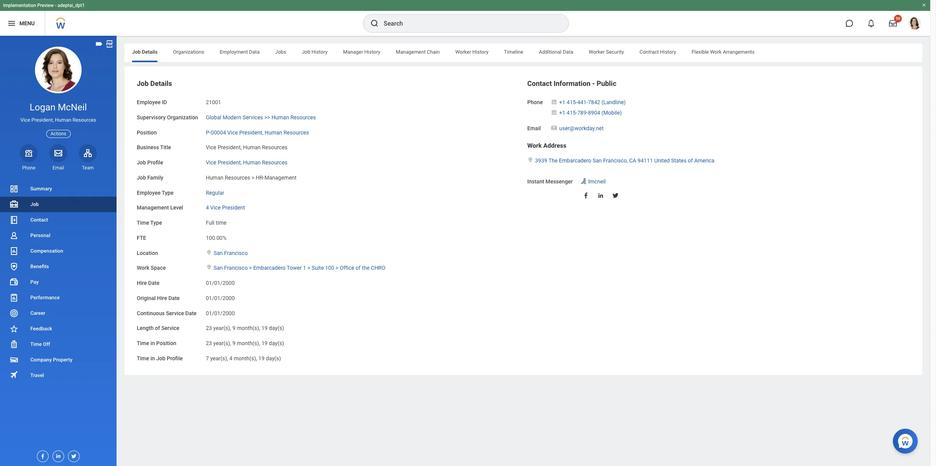 Task type: describe. For each thing, give the bounding box(es) containing it.
01/01/2000 for continuous service date
[[206, 310, 235, 316]]

management chain
[[396, 49, 440, 55]]

work inside tab list
[[710, 49, 722, 55]]

personal
[[30, 232, 50, 238]]

7842
[[588, 99, 600, 105]]

vice up full time element
[[210, 205, 221, 211]]

career image
[[9, 309, 19, 318]]

notifications large image
[[868, 19, 875, 27]]

actions
[[51, 131, 66, 136]]

history for contract history
[[660, 49, 676, 55]]

in for job
[[151, 355, 155, 361]]

modern
[[223, 114, 241, 120]]

+1 415-789-8904 (mobile) link
[[559, 108, 622, 116]]

job family element
[[206, 170, 297, 181]]

pay
[[30, 279, 39, 285]]

tab list containing job details
[[124, 44, 923, 62]]

1
[[303, 265, 306, 271]]

time in position element
[[206, 335, 284, 347]]

benefits
[[30, 264, 49, 269]]

menu button
[[0, 11, 45, 36]]

work for work address
[[527, 142, 542, 149]]

time in job profile element
[[206, 351, 281, 362]]

compensation link
[[0, 243, 117, 259]]

organizations
[[173, 49, 204, 55]]

menu banner
[[0, 0, 931, 36]]

job inside navigation pane region
[[30, 201, 39, 207]]

performance link
[[0, 290, 117, 306]]

human inside business title element
[[243, 144, 261, 151]]

management inside job family element
[[265, 174, 297, 181]]

logan
[[30, 102, 55, 113]]

+1 415-441-7842 (landline)
[[559, 99, 626, 105]]

contact for contact
[[30, 217, 48, 223]]

time
[[216, 220, 227, 226]]

management level
[[137, 205, 183, 211]]

100
[[325, 265, 334, 271]]

performance image
[[9, 293, 19, 302]]

1 vertical spatial profile
[[167, 355, 183, 361]]

id
[[162, 99, 167, 105]]

embarcadero inside contact information - public group
[[559, 158, 591, 164]]

0 horizontal spatial profile
[[147, 159, 163, 166]]

actions button
[[46, 130, 71, 138]]

additional
[[539, 49, 562, 55]]

mail image
[[551, 125, 558, 131]]

security
[[606, 49, 624, 55]]

p-00004 vice president, human resources
[[206, 129, 309, 135]]

history for job history
[[312, 49, 328, 55]]

president, up business title element
[[239, 129, 263, 135]]

time for time in position
[[137, 340, 149, 346]]

1 vertical spatial position
[[156, 340, 176, 346]]

states
[[671, 158, 687, 164]]

9 for length of service
[[233, 325, 236, 331]]

chro
[[371, 265, 386, 271]]

logan mcneil
[[30, 102, 87, 113]]

job profile
[[137, 159, 163, 166]]

job details inside group
[[137, 79, 172, 87]]

tag image
[[95, 40, 103, 48]]

francisco for san francisco
[[224, 250, 248, 256]]

7 year(s), 4 month(s), 19 day(s)
[[206, 355, 281, 361]]

data for employment data
[[249, 49, 260, 55]]

human resources > hr-management
[[206, 174, 297, 181]]

job link
[[0, 197, 117, 212]]

year(s), for length of service
[[213, 325, 231, 331]]

jobs
[[275, 49, 286, 55]]

full time
[[206, 220, 227, 226]]

100.00%
[[206, 235, 227, 241]]

original hire date element
[[206, 290, 235, 302]]

user@workday.net
[[559, 125, 604, 131]]

location image for san francisco > embarcadero tower 1 > suite 100 > office of the chro
[[206, 264, 212, 270]]

pay link
[[0, 274, 117, 290]]

office
[[340, 265, 354, 271]]

instant messenger
[[527, 178, 573, 185]]

0 vertical spatial date
[[148, 280, 159, 286]]

arrangements
[[723, 49, 755, 55]]

resources inside job family element
[[225, 174, 250, 181]]

year(s), for time in position
[[213, 340, 231, 346]]

mail image
[[54, 148, 63, 158]]

worker for worker history
[[455, 49, 471, 55]]

phone button
[[20, 144, 38, 171]]

- for public
[[592, 79, 595, 87]]

month(s), for length of service
[[237, 325, 260, 331]]

19 for time in job profile
[[259, 355, 265, 361]]

00004
[[211, 129, 226, 135]]

job up job details 'button'
[[132, 49, 141, 55]]

23 year(s), 9 month(s), 19 day(s) for service
[[206, 325, 284, 331]]

contact information - public
[[527, 79, 617, 87]]

aim image
[[580, 177, 588, 185]]

phone inside contact information - public group
[[527, 99, 543, 105]]

time for time off
[[30, 341, 42, 347]]

global modern services >> human resources
[[206, 114, 316, 120]]

time for time type
[[137, 220, 149, 226]]

supervisory organization
[[137, 114, 198, 120]]

travel image
[[9, 370, 19, 380]]

7
[[206, 355, 209, 361]]

feedback link
[[0, 321, 117, 337]]

san francisco link
[[214, 248, 248, 256]]

san for san francisco
[[214, 250, 223, 256]]

employment
[[220, 49, 248, 55]]

contact image
[[9, 215, 19, 225]]

contract history
[[640, 49, 676, 55]]

supervisory
[[137, 114, 166, 120]]

> inside job family element
[[252, 174, 254, 181]]

human up job family element
[[243, 159, 261, 166]]

human right >>
[[272, 114, 289, 120]]

vice president, human resources link
[[206, 158, 288, 166]]

justify image
[[7, 19, 16, 28]]

1 vertical spatial of
[[356, 265, 361, 271]]

+1 for +1 415-441-7842 (landline)
[[559, 99, 565, 105]]

space
[[151, 265, 166, 271]]

time for time in job profile
[[137, 355, 149, 361]]

email button
[[49, 144, 67, 171]]

flexible
[[692, 49, 709, 55]]

time off
[[30, 341, 50, 347]]

job details button
[[137, 79, 172, 87]]

job image
[[9, 200, 19, 209]]

0 vertical spatial position
[[137, 129, 157, 135]]

0 horizontal spatial of
[[155, 325, 160, 331]]

full time element
[[206, 218, 227, 226]]

travel
[[30, 372, 44, 378]]

public
[[597, 79, 617, 87]]

president, inside navigation pane region
[[31, 117, 54, 123]]

415- for 441-
[[567, 99, 577, 105]]

length of service
[[137, 325, 179, 331]]

1 vertical spatial hire
[[157, 295, 167, 301]]

month(s), for time in position
[[237, 340, 260, 346]]

type for employee type
[[162, 189, 174, 196]]

full
[[206, 220, 214, 226]]

3939 the embarcadero san francisco, ca 94111 united states of america
[[535, 158, 715, 164]]

embarcadero inside job details group
[[253, 265, 286, 271]]

team logan mcneil element
[[79, 165, 97, 171]]

hr-
[[256, 174, 265, 181]]

ca
[[629, 158, 636, 164]]

company property link
[[0, 352, 117, 368]]

san inside 3939 the embarcadero san francisco, ca 94111 united states of america link
[[593, 158, 602, 164]]

resources inside p-00004 vice president, human resources link
[[284, 129, 309, 135]]

manager
[[343, 49, 363, 55]]

history for worker history
[[473, 49, 489, 55]]

job up employee id
[[137, 79, 149, 87]]

(mobile)
[[602, 110, 622, 116]]

0 horizontal spatial 4
[[206, 205, 209, 211]]

day(s) for time in position
[[269, 340, 284, 346]]

property
[[53, 357, 72, 363]]

resources inside vice president, human resources link
[[262, 159, 288, 166]]

employee id
[[137, 99, 167, 105]]

0 vertical spatial job details
[[132, 49, 158, 55]]

4 vice president
[[206, 205, 245, 211]]

vice right 00004
[[227, 129, 238, 135]]

time off image
[[9, 340, 19, 349]]

manager history
[[343, 49, 380, 55]]

the
[[362, 265, 370, 271]]

worker for worker security
[[589, 49, 605, 55]]



Task type: vqa. For each thing, say whether or not it's contained in the screenshot.
2nd YYYY from the top of the Time Block Audit "dialog"
no



Task type: locate. For each thing, give the bounding box(es) containing it.
day(s)
[[269, 325, 284, 331], [269, 340, 284, 346], [266, 355, 281, 361]]

2 23 year(s), 9 month(s), 19 day(s) from the top
[[206, 340, 284, 346]]

0 vertical spatial email
[[527, 125, 541, 131]]

0 vertical spatial type
[[162, 189, 174, 196]]

feedback
[[30, 326, 52, 332]]

time inside navigation pane region
[[30, 341, 42, 347]]

summary image
[[9, 184, 19, 194]]

continuous service date element
[[206, 305, 235, 317]]

1 vertical spatial year(s),
[[213, 340, 231, 346]]

email down mail icon
[[53, 165, 64, 171]]

2 francisco from the top
[[224, 265, 248, 271]]

23 up 7
[[206, 340, 212, 346]]

additional data
[[539, 49, 573, 55]]

of right states
[[688, 158, 693, 164]]

year(s),
[[213, 325, 231, 331], [213, 340, 231, 346], [210, 355, 228, 361]]

view printable version (pdf) image
[[105, 40, 114, 48]]

23 year(s), 9 month(s), 19 day(s) for position
[[206, 340, 284, 346]]

0 vertical spatial management
[[396, 49, 426, 55]]

2 horizontal spatial date
[[185, 310, 197, 316]]

- right preview
[[55, 3, 56, 8]]

regular
[[206, 189, 224, 196]]

1 vertical spatial embarcadero
[[253, 265, 286, 271]]

23 inside time in position element
[[206, 340, 212, 346]]

2 vertical spatial phone image
[[23, 148, 34, 158]]

details inside tab list
[[142, 49, 158, 55]]

instant
[[527, 178, 544, 185]]

compensation image
[[9, 246, 19, 256]]

1 vertical spatial service
[[161, 325, 179, 331]]

employee type
[[137, 189, 174, 196]]

1 vertical spatial management
[[265, 174, 297, 181]]

month(s), down time in position element
[[234, 355, 257, 361]]

feedback image
[[9, 324, 19, 333]]

2 9 from the top
[[233, 340, 236, 346]]

adeptai_dpt1
[[58, 3, 85, 8]]

resources down p-00004 vice president, human resources on the left top of the page
[[262, 144, 288, 151]]

23 for length of service
[[206, 325, 212, 331]]

timeline
[[504, 49, 523, 55]]

view team image
[[83, 148, 93, 158]]

job details
[[132, 49, 158, 55], [137, 79, 172, 87]]

4 down time in position element
[[229, 355, 233, 361]]

2 +1 from the top
[[559, 110, 565, 116]]

navigation pane region
[[0, 36, 117, 466]]

fte element
[[206, 230, 227, 242]]

2 employee from the top
[[137, 189, 161, 196]]

0 vertical spatial 4
[[206, 205, 209, 211]]

team link
[[79, 144, 97, 171]]

contact information - public group
[[527, 79, 910, 204]]

time in job profile
[[137, 355, 183, 361]]

2 worker from the left
[[589, 49, 605, 55]]

worker
[[455, 49, 471, 55], [589, 49, 605, 55]]

19 inside length of service element
[[262, 325, 268, 331]]

job details up employee id
[[137, 79, 172, 87]]

president, down "logan"
[[31, 117, 54, 123]]

time down length at left
[[137, 340, 149, 346]]

0 horizontal spatial phone
[[22, 165, 35, 171]]

history down search workday search box
[[473, 49, 489, 55]]

0 horizontal spatial data
[[249, 49, 260, 55]]

phone image up mail image
[[551, 109, 558, 115]]

1 vertical spatial in
[[151, 355, 155, 361]]

location image
[[527, 157, 534, 163]]

9 up "time in job profile" element
[[233, 340, 236, 346]]

0 vertical spatial in
[[151, 340, 155, 346]]

san francisco > embarcadero tower 1 > suite 100 > office of the chro
[[214, 265, 386, 271]]

vice president, human resources down logan mcneil
[[20, 117, 96, 123]]

2 vertical spatial work
[[137, 265, 149, 271]]

2 location image from the top
[[206, 264, 212, 270]]

contact information - public button
[[527, 79, 617, 87]]

21001
[[206, 99, 221, 105]]

type up management level
[[162, 189, 174, 196]]

of left the
[[356, 265, 361, 271]]

1 horizontal spatial profile
[[167, 355, 183, 361]]

suite
[[312, 265, 324, 271]]

history for manager history
[[364, 49, 380, 55]]

history
[[312, 49, 328, 55], [364, 49, 380, 55], [473, 49, 489, 55], [660, 49, 676, 55]]

year(s), right 7
[[210, 355, 228, 361]]

0 horizontal spatial embarcadero
[[253, 265, 286, 271]]

career link
[[0, 306, 117, 321]]

in down length of service
[[151, 340, 155, 346]]

1 vertical spatial francisco
[[224, 265, 248, 271]]

1 vertical spatial san
[[214, 250, 223, 256]]

benefits image
[[9, 262, 19, 271]]

phone logan mcneil element
[[20, 165, 38, 171]]

415- up 789-
[[567, 99, 577, 105]]

2 vertical spatial day(s)
[[266, 355, 281, 361]]

san for san francisco > embarcadero tower 1 > suite 100 > office of the chro
[[214, 265, 223, 271]]

history left manager
[[312, 49, 328, 55]]

1 vertical spatial 415-
[[567, 110, 577, 116]]

messenger
[[546, 178, 573, 185]]

business title element
[[206, 140, 288, 151]]

vice president, human resources up vice president, human resources link
[[206, 144, 288, 151]]

94111
[[638, 158, 653, 164]]

01/01/2000 for hire date
[[206, 280, 235, 286]]

service down "original hire date"
[[166, 310, 184, 316]]

4 vice president link
[[206, 203, 245, 211]]

management down employee type
[[137, 205, 169, 211]]

location
[[137, 250, 158, 256]]

0 vertical spatial 23 year(s), 9 month(s), 19 day(s)
[[206, 325, 284, 331]]

19 inside "time in job profile" element
[[259, 355, 265, 361]]

linkedin image
[[53, 451, 61, 459]]

vice up regular link at the top left of the page
[[206, 159, 216, 166]]

vice down the p-
[[206, 144, 216, 151]]

francisco for san francisco > embarcadero tower 1 > suite 100 > office of the chro
[[224, 265, 248, 271]]

9 inside time in position element
[[233, 340, 236, 346]]

0 horizontal spatial work
[[137, 265, 149, 271]]

1 horizontal spatial -
[[592, 79, 595, 87]]

san
[[593, 158, 602, 164], [214, 250, 223, 256], [214, 265, 223, 271]]

3 01/01/2000 from the top
[[206, 310, 235, 316]]

email logan mcneil element
[[49, 165, 67, 171]]

2 horizontal spatial management
[[396, 49, 426, 55]]

year(s), down "continuous service date" "element"
[[213, 325, 231, 331]]

date
[[148, 280, 159, 286], [168, 295, 180, 301], [185, 310, 197, 316]]

1 vertical spatial location image
[[206, 264, 212, 270]]

1 horizontal spatial worker
[[589, 49, 605, 55]]

0 vertical spatial year(s),
[[213, 325, 231, 331]]

19 inside time in position element
[[262, 340, 268, 346]]

1 horizontal spatial phone
[[527, 99, 543, 105]]

2 history from the left
[[364, 49, 380, 55]]

data
[[249, 49, 260, 55], [563, 49, 573, 55]]

president
[[222, 205, 245, 211]]

1 vertical spatial details
[[150, 79, 172, 87]]

management for management chain
[[396, 49, 426, 55]]

resources inside navigation pane region
[[73, 117, 96, 123]]

job family
[[137, 174, 163, 181]]

01/01/2000
[[206, 280, 235, 286], [206, 295, 235, 301], [206, 310, 235, 316]]

user@workday.net link
[[559, 123, 604, 131]]

work left space
[[137, 265, 149, 271]]

0 horizontal spatial hire
[[137, 280, 147, 286]]

3 history from the left
[[473, 49, 489, 55]]

president, inside business title element
[[218, 144, 242, 151]]

0 vertical spatial contact
[[527, 79, 552, 87]]

embarcadero left tower
[[253, 265, 286, 271]]

23 year(s), 9 month(s), 19 day(s) up "time in job profile" element
[[206, 340, 284, 346]]

history right manager
[[364, 49, 380, 55]]

human
[[272, 114, 289, 120], [55, 117, 71, 123], [265, 129, 282, 135], [243, 144, 261, 151], [243, 159, 261, 166], [206, 174, 223, 181]]

1 horizontal spatial of
[[356, 265, 361, 271]]

1 vertical spatial employee
[[137, 189, 161, 196]]

0 vertical spatial details
[[142, 49, 158, 55]]

0 horizontal spatial date
[[148, 280, 159, 286]]

0 vertical spatial +1
[[559, 99, 565, 105]]

date for hire
[[168, 295, 180, 301]]

summary
[[30, 186, 52, 192]]

president, down business title element
[[218, 159, 242, 166]]

0 vertical spatial facebook image
[[583, 192, 590, 199]]

job history
[[302, 49, 328, 55]]

contact up the personal
[[30, 217, 48, 223]]

location image up hire date element
[[206, 264, 212, 270]]

list containing summary
[[0, 181, 117, 383]]

day(s) for time in job profile
[[266, 355, 281, 361]]

1 in from the top
[[151, 340, 155, 346]]

contact
[[527, 79, 552, 87], [30, 217, 48, 223]]

human up vice president, human resources link
[[243, 144, 261, 151]]

business
[[137, 144, 159, 151]]

facebook image down the aim image
[[583, 192, 590, 199]]

human inside job family element
[[206, 174, 223, 181]]

san down the "100.00%"
[[214, 250, 223, 256]]

1 vertical spatial facebook image
[[37, 451, 46, 459]]

2 vertical spatial 01/01/2000
[[206, 310, 235, 316]]

work inside job details group
[[137, 265, 149, 271]]

1 vertical spatial +1
[[559, 110, 565, 116]]

2 01/01/2000 from the top
[[206, 295, 235, 301]]

san inside san francisco link
[[214, 250, 223, 256]]

1 horizontal spatial contact
[[527, 79, 552, 87]]

19 up time in position element
[[262, 325, 268, 331]]

implementation preview -   adeptai_dpt1
[[3, 3, 85, 8]]

0 vertical spatial vice president, human resources
[[20, 117, 96, 123]]

job details up job details 'button'
[[132, 49, 158, 55]]

in down time in position on the bottom of the page
[[151, 355, 155, 361]]

time up the fte
[[137, 220, 149, 226]]

twitter image
[[68, 451, 77, 459]]

1 horizontal spatial work
[[527, 142, 542, 149]]

information
[[554, 79, 591, 87]]

details up 'id'
[[150, 79, 172, 87]]

resources inside business title element
[[262, 144, 288, 151]]

19 for length of service
[[262, 325, 268, 331]]

1 9 from the top
[[233, 325, 236, 331]]

4 up full
[[206, 205, 209, 211]]

email inside popup button
[[53, 165, 64, 171]]

hire date element
[[206, 275, 235, 287]]

america
[[694, 158, 715, 164]]

1 +1 from the top
[[559, 99, 565, 105]]

details inside group
[[150, 79, 172, 87]]

month(s),
[[237, 325, 260, 331], [237, 340, 260, 346], [234, 355, 257, 361]]

summary link
[[0, 181, 117, 197]]

time type
[[137, 220, 162, 226]]

415- for 789-
[[567, 110, 577, 116]]

list
[[0, 181, 117, 383]]

+1 left 789-
[[559, 110, 565, 116]]

company property
[[30, 357, 72, 363]]

Search Workday  search field
[[384, 15, 553, 32]]

1 vertical spatial 01/01/2000
[[206, 295, 235, 301]]

p-
[[206, 129, 211, 135]]

date for service
[[185, 310, 197, 316]]

hire
[[137, 280, 147, 286], [157, 295, 167, 301]]

0 vertical spatial 9
[[233, 325, 236, 331]]

day(s) inside length of service element
[[269, 325, 284, 331]]

vice president, human resources
[[20, 117, 96, 123], [206, 144, 288, 151], [206, 159, 288, 166]]

job details group
[[137, 79, 520, 362]]

profile logan mcneil image
[[909, 17, 921, 31]]

vice president, human resources for vice president, human resources link
[[206, 159, 288, 166]]

location image
[[206, 249, 212, 255], [206, 264, 212, 270]]

vice president, human resources inside navigation pane region
[[20, 117, 96, 123]]

0 vertical spatial profile
[[147, 159, 163, 166]]

year(s), for time in job profile
[[210, 355, 228, 361]]

year(s), inside time in position element
[[213, 340, 231, 346]]

travel link
[[0, 368, 117, 383]]

flexible work arrangements
[[692, 49, 755, 55]]

resources inside global modern services >> human resources link
[[291, 114, 316, 120]]

vice inside navigation pane region
[[20, 117, 30, 123]]

415- down 441-
[[567, 110, 577, 116]]

job left family
[[137, 174, 146, 181]]

19 for time in position
[[262, 340, 268, 346]]

human down logan mcneil
[[55, 117, 71, 123]]

san francisco
[[214, 250, 248, 256]]

human inside navigation pane region
[[55, 117, 71, 123]]

1 vertical spatial 4
[[229, 355, 233, 361]]

contact inside group
[[527, 79, 552, 87]]

0 vertical spatial day(s)
[[269, 325, 284, 331]]

email
[[527, 125, 541, 131], [53, 165, 64, 171]]

day(s) down time in position element
[[266, 355, 281, 361]]

+1 for +1 415-789-8904 (mobile)
[[559, 110, 565, 116]]

8904
[[588, 110, 600, 116]]

+1 415-441-7842 (landline) link
[[559, 98, 626, 105]]

2 vertical spatial month(s),
[[234, 355, 257, 361]]

0 vertical spatial service
[[166, 310, 184, 316]]

job down summary on the top left
[[30, 201, 39, 207]]

1 vertical spatial -
[[592, 79, 595, 87]]

phone image down contact information - public button
[[551, 99, 558, 105]]

2 vertical spatial management
[[137, 205, 169, 211]]

embarcadero
[[559, 158, 591, 164], [253, 265, 286, 271]]

company
[[30, 357, 52, 363]]

1 23 from the top
[[206, 325, 212, 331]]

items selected list
[[551, 98, 638, 117]]

time left off
[[30, 341, 42, 347]]

30 button
[[885, 15, 902, 32]]

+1 left 441-
[[559, 99, 565, 105]]

day(s) inside "time in job profile" element
[[266, 355, 281, 361]]

1 vertical spatial 19
[[262, 340, 268, 346]]

1 vertical spatial month(s),
[[237, 340, 260, 346]]

1 data from the left
[[249, 49, 260, 55]]

month(s), inside length of service element
[[237, 325, 260, 331]]

month(s), for time in job profile
[[234, 355, 257, 361]]

email inside contact information - public group
[[527, 125, 541, 131]]

month(s), inside "time in job profile" element
[[234, 355, 257, 361]]

phone image inside popup button
[[23, 148, 34, 158]]

0 vertical spatial phone
[[527, 99, 543, 105]]

job right jobs at the left of the page
[[302, 49, 310, 55]]

resources down global modern services >> human resources at top
[[284, 129, 309, 135]]

0 vertical spatial work
[[710, 49, 722, 55]]

1 employee from the top
[[137, 99, 161, 105]]

date up continuous service date
[[168, 295, 180, 301]]

441-
[[577, 99, 588, 105]]

data for additional data
[[563, 49, 573, 55]]

- inside menu banner
[[55, 3, 56, 8]]

length of service element
[[206, 320, 284, 332]]

1 worker from the left
[[455, 49, 471, 55]]

work address
[[527, 142, 567, 149]]

0 horizontal spatial email
[[53, 165, 64, 171]]

month(s), up time in position element
[[237, 325, 260, 331]]

- for adeptai_dpt1
[[55, 3, 56, 8]]

profile up family
[[147, 159, 163, 166]]

human down >>
[[265, 129, 282, 135]]

president,
[[31, 117, 54, 123], [239, 129, 263, 135], [218, 144, 242, 151], [218, 159, 242, 166]]

management for management level
[[137, 205, 169, 211]]

phone inside popup button
[[22, 165, 35, 171]]

twitter image
[[612, 192, 619, 199]]

employee for employee type
[[137, 189, 161, 196]]

2 vertical spatial vice president, human resources
[[206, 159, 288, 166]]

1 francisco from the top
[[224, 250, 248, 256]]

30
[[896, 16, 901, 21]]

history right the contract
[[660, 49, 676, 55]]

3939
[[535, 158, 547, 164]]

- left public
[[592, 79, 595, 87]]

company property image
[[9, 355, 19, 365]]

1 horizontal spatial hire
[[157, 295, 167, 301]]

1 vertical spatial date
[[168, 295, 180, 301]]

phone image for +1 415-789-8904 (mobile)
[[551, 109, 558, 115]]

0 horizontal spatial worker
[[455, 49, 471, 55]]

personal link
[[0, 228, 117, 243]]

work right flexible
[[710, 49, 722, 55]]

address
[[543, 142, 567, 149]]

1 vertical spatial type
[[150, 220, 162, 226]]

0 vertical spatial month(s),
[[237, 325, 260, 331]]

linkedin image
[[597, 192, 604, 199]]

performance
[[30, 295, 60, 300]]

work up location icon
[[527, 142, 542, 149]]

compensation
[[30, 248, 63, 254]]

2 in from the top
[[151, 355, 155, 361]]

1 location image from the top
[[206, 249, 212, 255]]

0 horizontal spatial management
[[137, 205, 169, 211]]

0 vertical spatial 23
[[206, 325, 212, 331]]

- inside group
[[592, 79, 595, 87]]

2 vertical spatial year(s),
[[210, 355, 228, 361]]

type
[[162, 189, 174, 196], [150, 220, 162, 226]]

phone image
[[551, 99, 558, 105], [551, 109, 558, 115], [23, 148, 34, 158]]

1 horizontal spatial 4
[[229, 355, 233, 361]]

9 for time in position
[[233, 340, 236, 346]]

time down time in position on the bottom of the page
[[137, 355, 149, 361]]

contact link
[[0, 212, 117, 228]]

work inside contact information - public group
[[527, 142, 542, 149]]

1 vertical spatial email
[[53, 165, 64, 171]]

1 415- from the top
[[567, 99, 577, 105]]

profile down time in position on the bottom of the page
[[167, 355, 183, 361]]

vice inside business title element
[[206, 144, 216, 151]]

hire up original
[[137, 280, 147, 286]]

23 down "continuous service date" "element"
[[206, 325, 212, 331]]

23 for time in position
[[206, 340, 212, 346]]

2 vertical spatial san
[[214, 265, 223, 271]]

employee for employee id
[[137, 99, 161, 105]]

close environment banner image
[[922, 3, 927, 7]]

1 23 year(s), 9 month(s), 19 day(s) from the top
[[206, 325, 284, 331]]

position up the time in job profile
[[156, 340, 176, 346]]

personal image
[[9, 231, 19, 240]]

in
[[151, 340, 155, 346], [151, 355, 155, 361]]

time in position
[[137, 340, 176, 346]]

global modern services >> human resources link
[[206, 113, 316, 120]]

francisco down the "100.00%"
[[224, 250, 248, 256]]

1 vertical spatial phone
[[22, 165, 35, 171]]

san inside san francisco > embarcadero tower 1 > suite 100 > office of the chro link
[[214, 265, 223, 271]]

date left "continuous service date" "element"
[[185, 310, 197, 316]]

1 history from the left
[[312, 49, 328, 55]]

menu
[[19, 20, 35, 26]]

789-
[[577, 110, 588, 116]]

pay image
[[9, 278, 19, 287]]

1 vertical spatial vice president, human resources
[[206, 144, 288, 151]]

01/01/2000 for original hire date
[[206, 295, 235, 301]]

01/01/2000 down original hire date element
[[206, 310, 235, 316]]

1 vertical spatial phone image
[[551, 109, 558, 115]]

9 inside length of service element
[[233, 325, 236, 331]]

01/01/2000 up original hire date element
[[206, 280, 235, 286]]

type down management level
[[150, 220, 162, 226]]

resources up the hr-
[[262, 159, 288, 166]]

inbox large image
[[889, 19, 897, 27]]

contact left information
[[527, 79, 552, 87]]

lmcneil link
[[588, 177, 606, 185]]

search image
[[370, 19, 379, 28]]

1 horizontal spatial management
[[265, 174, 297, 181]]

contact inside navigation pane region
[[30, 217, 48, 223]]

1 horizontal spatial embarcadero
[[559, 158, 591, 164]]

francisco,
[[603, 158, 628, 164]]

1 vertical spatial day(s)
[[269, 340, 284, 346]]

1 vertical spatial 9
[[233, 340, 236, 346]]

01/01/2000 up "continuous service date" "element"
[[206, 295, 235, 301]]

work for work space
[[137, 265, 149, 271]]

resources down vice president, human resources link
[[225, 174, 250, 181]]

location image for san francisco
[[206, 249, 212, 255]]

of right length at left
[[155, 325, 160, 331]]

job down time in position on the bottom of the page
[[156, 355, 165, 361]]

resources down mcneil in the left top of the page
[[73, 117, 96, 123]]

details up job details 'button'
[[142, 49, 158, 55]]

2 vertical spatial date
[[185, 310, 197, 316]]

vice president, human resources up job family element
[[206, 159, 288, 166]]

regular link
[[206, 188, 224, 196]]

of inside contact information - public group
[[688, 158, 693, 164]]

0 vertical spatial 415-
[[567, 99, 577, 105]]

tower
[[287, 265, 302, 271]]

year(s), inside length of service element
[[213, 325, 231, 331]]

work space
[[137, 265, 166, 271]]

embarcadero right the
[[559, 158, 591, 164]]

facebook image
[[583, 192, 590, 199], [37, 451, 46, 459]]

time off link
[[0, 337, 117, 352]]

(landline)
[[602, 99, 626, 105]]

0 vertical spatial -
[[55, 3, 56, 8]]

phone image for +1 415-441-7842 (landline)
[[551, 99, 558, 105]]

day(s) up time in position element
[[269, 325, 284, 331]]

0 vertical spatial san
[[593, 158, 602, 164]]

1 horizontal spatial facebook image
[[583, 192, 590, 199]]

francisco down san francisco
[[224, 265, 248, 271]]

mcneil
[[58, 102, 87, 113]]

0 horizontal spatial contact
[[30, 217, 48, 223]]

employee down "job family"
[[137, 189, 161, 196]]

president, down 00004
[[218, 144, 242, 151]]

1 vertical spatial job details
[[137, 79, 172, 87]]

23 inside length of service element
[[206, 325, 212, 331]]

employee id element
[[206, 94, 221, 106]]

month(s), inside time in position element
[[237, 340, 260, 346]]

0 vertical spatial embarcadero
[[559, 158, 591, 164]]

service
[[166, 310, 184, 316], [161, 325, 179, 331]]

vice down "logan"
[[20, 117, 30, 123]]

contact for contact information - public
[[527, 79, 552, 87]]

2 vertical spatial of
[[155, 325, 160, 331]]

resources right >>
[[291, 114, 316, 120]]

>>
[[265, 114, 270, 120]]

+1 415-789-8904 (mobile)
[[559, 110, 622, 116]]

the
[[549, 158, 558, 164]]

1 vertical spatial work
[[527, 142, 542, 149]]

2 horizontal spatial of
[[688, 158, 693, 164]]

4 history from the left
[[660, 49, 676, 55]]

1 vertical spatial contact
[[30, 217, 48, 223]]

hire up continuous service date
[[157, 295, 167, 301]]

1 01/01/2000 from the top
[[206, 280, 235, 286]]

0 vertical spatial location image
[[206, 249, 212, 255]]

job down business
[[137, 159, 146, 166]]

vice president, human resources for business title element
[[206, 144, 288, 151]]

month(s), up "time in job profile" element
[[237, 340, 260, 346]]

day(s) inside time in position element
[[269, 340, 284, 346]]

0 vertical spatial phone image
[[551, 99, 558, 105]]

day(s) for length of service
[[269, 325, 284, 331]]

19 down time in position element
[[259, 355, 265, 361]]

year(s), inside "time in job profile" element
[[210, 355, 228, 361]]

1 vertical spatial 23
[[206, 340, 212, 346]]

2 data from the left
[[563, 49, 573, 55]]

original
[[137, 295, 156, 301]]

1 horizontal spatial data
[[563, 49, 573, 55]]

length
[[137, 325, 154, 331]]

management down vice president, human resources link
[[265, 174, 297, 181]]

4 inside "time in job profile" element
[[229, 355, 233, 361]]

worker security
[[589, 49, 624, 55]]

type for time type
[[150, 220, 162, 226]]

tab list
[[124, 44, 923, 62]]

year(s), up "time in job profile" element
[[213, 340, 231, 346]]

2 23 from the top
[[206, 340, 212, 346]]

in for position
[[151, 340, 155, 346]]

2 415- from the top
[[567, 110, 577, 116]]

0 horizontal spatial facebook image
[[37, 451, 46, 459]]



